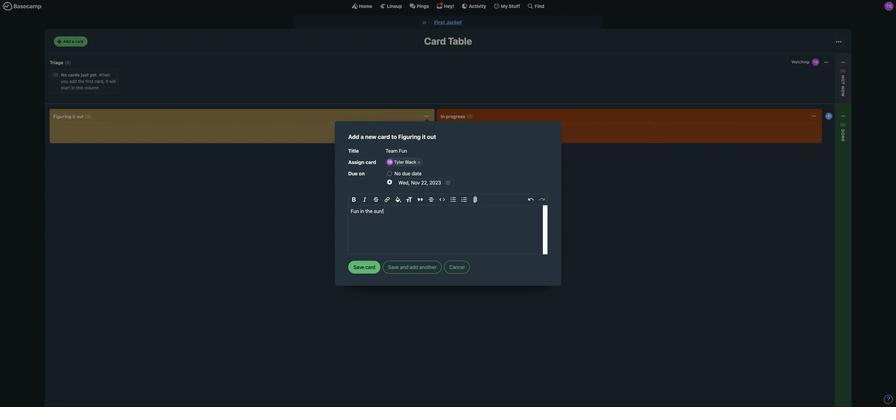 Task type: locate. For each thing, give the bounding box(es) containing it.
1 vertical spatial add
[[410, 264, 418, 270]]

no inside add it to the schedule? option group
[[394, 171, 401, 176]]

n
[[841, 75, 846, 79]]

tyler black ×
[[394, 159, 420, 165]]

cancel link
[[444, 261, 470, 274]]

card table
[[424, 35, 472, 47]]

start
[[61, 85, 70, 90]]

0 vertical spatial add
[[63, 39, 71, 44]]

1 vertical spatial the
[[365, 208, 373, 214]]

2 o from the top
[[841, 89, 846, 93]]

add card
[[387, 165, 405, 170]]

card,
[[94, 79, 104, 84]]

2 vertical spatial tyler black image
[[420, 125, 429, 134]]

title
[[348, 148, 359, 154]]

column.
[[84, 85, 100, 90]]

0 horizontal spatial add
[[69, 79, 77, 84]]

2 horizontal spatial it
[[422, 133, 426, 140]]

add up 'triage (0)'
[[63, 39, 71, 44]]

0 vertical spatial n
[[841, 86, 846, 89]]

black
[[405, 159, 416, 165]]

0 vertical spatial the
[[78, 79, 84, 84]]

option group
[[386, 145, 429, 160]]

o up w
[[841, 79, 846, 82]]

0 vertical spatial no
[[61, 72, 67, 78]]

figuring it out link
[[53, 113, 84, 119]]

yet
[[90, 72, 96, 78]]

assign card
[[348, 159, 376, 165]]

no
[[61, 72, 67, 78], [394, 171, 401, 176]]

n down 't'
[[841, 86, 846, 89]]

sun!
[[374, 208, 383, 214]]

color it pink image
[[412, 147, 416, 152]]

w
[[841, 93, 846, 97]]

fun in the sun!
[[351, 208, 383, 214]]

(0)
[[65, 60, 71, 65], [840, 68, 846, 73], [85, 113, 91, 119], [467, 113, 473, 119], [840, 122, 846, 127]]

0 horizontal spatial the
[[78, 79, 84, 84]]

1 horizontal spatial a
[[361, 133, 364, 140]]

0 vertical spatial add
[[69, 79, 77, 84]]

0 vertical spatial it
[[106, 79, 108, 84]]

1 horizontal spatial in
[[360, 208, 364, 214]]

1 vertical spatial it
[[72, 113, 75, 119]]

0 horizontal spatial in
[[71, 85, 75, 90]]

1 horizontal spatial figuring
[[398, 133, 421, 140]]

Choose date… field
[[394, 178, 454, 187]]

tyler black image
[[884, 2, 894, 11], [811, 58, 820, 66], [420, 125, 429, 134]]

Describe your card here… text field
[[349, 205, 547, 254]]

due
[[402, 171, 410, 176]]

0 horizontal spatial figuring
[[53, 113, 71, 119]]

o for n o t n o w
[[841, 79, 846, 82]]

add inside add a card link
[[63, 39, 71, 44]]

0 horizontal spatial add
[[63, 39, 71, 44]]

the up 'this'
[[78, 79, 84, 84]]

figuring down start
[[53, 113, 71, 119]]

assign
[[348, 159, 364, 165]]

1 vertical spatial tyler black image
[[811, 58, 820, 66]]

out
[[77, 113, 84, 119], [427, 133, 436, 140]]

None submit
[[802, 88, 845, 95], [386, 134, 429, 142], [802, 141, 845, 149], [386, 175, 429, 182], [386, 193, 429, 201], [386, 201, 429, 209], [348, 261, 381, 274], [802, 88, 845, 95], [386, 134, 429, 142], [802, 141, 845, 149], [386, 175, 429, 182], [386, 193, 429, 201], [386, 201, 429, 209], [348, 261, 381, 274]]

1 horizontal spatial the
[[365, 208, 373, 214]]

the inside describe your card here… text box
[[365, 208, 373, 214]]

1 vertical spatial o
[[841, 89, 846, 93]]

add
[[69, 79, 77, 84], [410, 264, 418, 270]]

new
[[365, 133, 376, 140]]

no due date
[[394, 171, 422, 176]]

0 horizontal spatial out
[[77, 113, 84, 119]]

save and add another button
[[383, 261, 442, 274]]

add down tyler
[[387, 165, 395, 170]]

add
[[63, 39, 71, 44], [348, 133, 359, 140], [387, 165, 395, 170]]

1 vertical spatial a
[[361, 133, 364, 140]]

add card link
[[386, 164, 429, 171]]

you
[[61, 79, 68, 84]]

d
[[841, 129, 846, 132]]

1 horizontal spatial no
[[394, 171, 401, 176]]

in
[[441, 113, 445, 119]]

watching:
[[792, 59, 810, 64], [387, 127, 407, 132], [804, 134, 824, 139]]

the left sun!
[[365, 208, 373, 214]]

1 horizontal spatial add
[[410, 264, 418, 270]]

pings
[[417, 3, 429, 9]]

1 vertical spatial n
[[841, 136, 846, 139]]

no down add card
[[394, 171, 401, 176]]

lineup
[[387, 3, 402, 9]]

lineup link
[[380, 3, 402, 9]]

due
[[348, 171, 358, 176]]

figuring
[[53, 113, 71, 119], [398, 133, 421, 140]]

color it white image
[[387, 147, 392, 152]]

1 vertical spatial figuring
[[398, 133, 421, 140]]

the
[[78, 79, 84, 84], [365, 208, 373, 214]]

0 vertical spatial figuring
[[53, 113, 71, 119]]

1 o from the top
[[841, 79, 846, 82]]

2 horizontal spatial tyler black image
[[884, 2, 894, 11]]

0 vertical spatial in
[[71, 85, 75, 90]]

table
[[448, 35, 472, 47]]

1 horizontal spatial it
[[106, 79, 108, 84]]

1 vertical spatial no
[[394, 171, 401, 176]]

add down cards
[[69, 79, 77, 84]]

1 horizontal spatial tyler black image
[[811, 58, 820, 66]]

a inside add a card link
[[72, 39, 74, 44]]

it
[[106, 79, 108, 84], [72, 113, 75, 119], [422, 133, 426, 140]]

o up e
[[841, 132, 846, 136]]

0 vertical spatial tyler black image
[[884, 2, 894, 11]]

(0) right triage "link" at the top left of the page
[[65, 60, 71, 65]]

tyler black image inside the main element
[[884, 2, 894, 11]]

color it green image
[[393, 154, 398, 159]]

2 vertical spatial add
[[387, 165, 395, 170]]

1 vertical spatial add
[[348, 133, 359, 140]]

a
[[72, 39, 74, 44], [361, 133, 364, 140]]

0 vertical spatial a
[[72, 39, 74, 44]]

0 horizontal spatial a
[[72, 39, 74, 44]]

o for d o n e
[[841, 132, 846, 136]]

2 horizontal spatial add
[[387, 165, 395, 170]]

switch accounts image
[[2, 2, 42, 11]]

just
[[81, 72, 89, 78]]

(0) up the 'n' at the right top
[[840, 68, 846, 73]]

0 vertical spatial o
[[841, 79, 846, 82]]

o
[[841, 79, 846, 82], [841, 89, 846, 93], [841, 132, 846, 136]]

rename link
[[386, 186, 429, 193]]

main element
[[0, 0, 896, 12]]

first
[[86, 79, 93, 84]]

1 vertical spatial out
[[427, 133, 436, 140]]

no up you
[[61, 72, 67, 78]]

it inside . when you add the first card, it will start in this column.
[[106, 79, 108, 84]]

0 horizontal spatial tyler black image
[[420, 125, 429, 134]]

(0) right 'progress'
[[467, 113, 473, 119]]

n
[[841, 86, 846, 89], [841, 136, 846, 139]]

2 vertical spatial o
[[841, 132, 846, 136]]

o down 't'
[[841, 89, 846, 93]]

cancel
[[449, 264, 465, 270]]

1 vertical spatial watching:
[[387, 127, 407, 132]]

1 vertical spatial in
[[360, 208, 364, 214]]

card
[[75, 39, 83, 44], [378, 133, 390, 140], [365, 159, 376, 165], [396, 165, 405, 170]]

.
[[96, 72, 98, 78]]

2 vertical spatial it
[[422, 133, 426, 140]]

in left 'this'
[[71, 85, 75, 90]]

save
[[388, 264, 399, 270]]

3 o from the top
[[841, 132, 846, 136]]

home link
[[352, 3, 372, 9]]

pings button
[[409, 3, 429, 9]]

add up "title"
[[348, 133, 359, 140]]

. when you add the first card, it will start in this column.
[[61, 72, 116, 90]]

in progress (0)
[[441, 113, 473, 119]]

0 horizontal spatial no
[[61, 72, 67, 78]]

n down d at top
[[841, 136, 846, 139]]

no for no cards just yet
[[61, 72, 67, 78]]

in
[[71, 85, 75, 90], [360, 208, 364, 214]]

in right fun
[[360, 208, 364, 214]]

add inside add card link
[[387, 165, 395, 170]]

1 horizontal spatial add
[[348, 133, 359, 140]]

and
[[400, 264, 408, 270]]

add for add a new card to figuring it out
[[348, 133, 359, 140]]

find
[[535, 3, 544, 9]]

figuring up "color it red" icon
[[398, 133, 421, 140]]

add right and
[[410, 264, 418, 270]]

cards
[[68, 72, 80, 78]]



Task type: vqa. For each thing, say whether or not it's contained in the screenshot.
Terry Turtle image
no



Task type: describe. For each thing, give the bounding box(es) containing it.
a for new
[[361, 133, 364, 140]]

color it yellow image
[[393, 147, 398, 152]]

progress
[[446, 113, 465, 119]]

×
[[417, 159, 420, 165]]

× link
[[416, 159, 422, 165]]

save and add another
[[388, 264, 437, 270]]

hey!
[[444, 3, 454, 9]]

color it blue image
[[387, 154, 392, 159]]

fun
[[351, 208, 359, 214]]

no for no due date
[[394, 171, 401, 176]]

add a card link
[[54, 37, 88, 46]]

(0) up d at top
[[840, 122, 846, 127]]

my stuff button
[[493, 3, 520, 9]]

t
[[841, 82, 846, 85]]

add inside . when you add the first card, it will start in this column.
[[69, 79, 77, 84]]

add for add card
[[387, 165, 395, 170]]

card
[[424, 35, 446, 47]]

d o n e
[[841, 129, 846, 142]]

tyler
[[394, 159, 404, 165]]

stuff
[[509, 3, 520, 9]]

2 n from the top
[[841, 136, 846, 139]]

in inside describe your card here… text box
[[360, 208, 364, 214]]

hey! button
[[437, 3, 454, 9]]

0 vertical spatial out
[[77, 113, 84, 119]]

color it red image
[[405, 147, 410, 152]]

Type a card title… text field
[[386, 146, 548, 156]]

a for card
[[72, 39, 74, 44]]

figuring it out (0)
[[53, 113, 91, 119]]

to
[[391, 133, 397, 140]]

when
[[99, 72, 110, 78]]

my
[[501, 3, 508, 9]]

triage link
[[50, 60, 63, 65]]

add a card
[[63, 39, 83, 44]]

jacket
[[446, 20, 462, 25]]

on
[[359, 171, 365, 176]]

e
[[841, 139, 846, 142]]

in progress link
[[441, 113, 465, 119]]

(0) right the figuring it out link
[[85, 113, 91, 119]]

no cards just yet
[[61, 72, 96, 78]]

this
[[76, 85, 83, 90]]

the inside . when you add the first card, it will start in this column.
[[78, 79, 84, 84]]

0 horizontal spatial it
[[72, 113, 75, 119]]

will
[[109, 79, 116, 84]]

first jacket link
[[434, 20, 462, 25]]

first jacket
[[434, 20, 462, 25]]

in inside . when you add the first card, it will start in this column.
[[71, 85, 75, 90]]

activity link
[[462, 3, 486, 9]]

triage
[[50, 60, 63, 65]]

1 n from the top
[[841, 86, 846, 89]]

home
[[359, 3, 372, 9]]

add it to the schedule? option group
[[387, 169, 548, 187]]

add inside button
[[410, 264, 418, 270]]

due on
[[348, 171, 365, 176]]

Type names to assign… text field
[[423, 158, 548, 166]]

color it orange image
[[399, 147, 404, 152]]

0 vertical spatial watching:
[[792, 59, 810, 64]]

2 vertical spatial watching:
[[804, 134, 824, 139]]

n o t n o w
[[841, 75, 846, 97]]

add a new card to figuring it out
[[348, 133, 436, 140]]

triage (0)
[[50, 60, 71, 65]]

activity
[[469, 3, 486, 9]]

date
[[412, 171, 422, 176]]

1 horizontal spatial out
[[427, 133, 436, 140]]

my stuff
[[501, 3, 520, 9]]

another
[[419, 264, 437, 270]]

color it purple image
[[418, 147, 423, 152]]

rename
[[387, 187, 403, 192]]

find button
[[527, 3, 544, 9]]

first
[[434, 20, 445, 25]]

color it brown image
[[399, 154, 404, 159]]

add for add a card
[[63, 39, 71, 44]]



